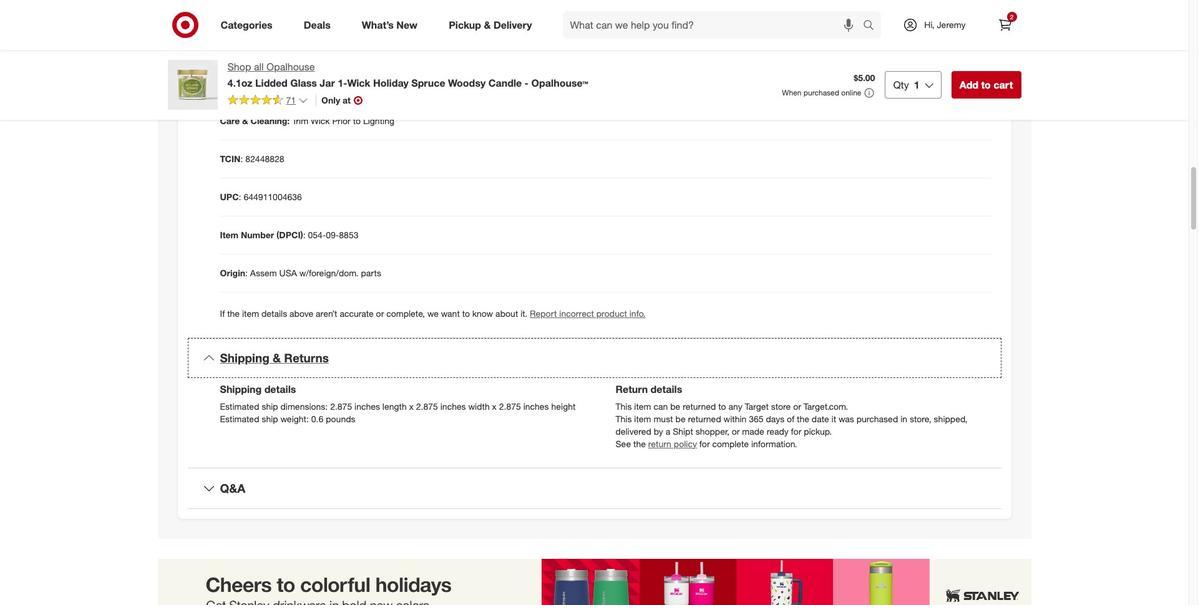 Task type: describe. For each thing, give the bounding box(es) containing it.
shipping for shipping & returns
[[220, 351, 270, 365]]

2 inches from the left
[[441, 401, 466, 412]]

was
[[839, 414, 855, 424]]

wick inside shop all opalhouse 4.1oz lidded glass jar 1-wick holiday spruce woodsy candle - opalhouse™
[[347, 77, 371, 89]]

1 vertical spatial be
[[676, 414, 686, 424]]

report incorrect product info. button
[[530, 308, 646, 320]]

1 vertical spatial wick
[[311, 115, 330, 126]]

shipping & returns button
[[188, 338, 1002, 378]]

: for assem
[[245, 268, 248, 278]]

want
[[441, 308, 460, 319]]

3 inches from the left
[[524, 401, 549, 412]]

store,
[[910, 414, 932, 424]]

details left above
[[262, 308, 287, 319]]

product
[[597, 308, 627, 319]]

to inside return details this item can be returned to any target store or target.com. this item must be returned within 365 days of the date it was purchased in store, shipped, delivered by a shipt shopper, or made ready for pickup. see the return policy for complete information.
[[719, 401, 727, 412]]

8853
[[339, 230, 359, 240]]

candle
[[489, 77, 522, 89]]

2 x from the left
[[492, 401, 497, 412]]

return
[[649, 439, 672, 449]]

usa
[[279, 268, 297, 278]]

jeremy
[[938, 19, 966, 30]]

2 vertical spatial the
[[634, 439, 646, 449]]

cart
[[994, 79, 1014, 91]]

see
[[616, 439, 631, 449]]

aren't
[[316, 308, 337, 319]]

info.
[[630, 308, 646, 319]]

opalhouse
[[267, 61, 315, 73]]

: for 82448828
[[241, 154, 243, 164]]

trim
[[292, 115, 309, 126]]

details for shipping
[[265, 383, 296, 396]]

report
[[530, 308, 557, 319]]

within
[[724, 414, 747, 424]]

1 this from the top
[[616, 401, 632, 412]]

upc : 644911004636
[[220, 192, 302, 202]]

if
[[220, 308, 225, 319]]

target.com.
[[804, 401, 849, 412]]

when purchased online
[[783, 88, 862, 97]]

0 vertical spatial purchased
[[804, 88, 840, 97]]

054-
[[308, 230, 326, 240]]

item
[[220, 230, 239, 240]]

0 vertical spatial be
[[671, 401, 681, 412]]

item number (dpci) : 054-09-8853
[[220, 230, 359, 240]]

deals
[[304, 18, 331, 31]]

delivery
[[494, 18, 532, 31]]

-
[[525, 77, 529, 89]]

details for return
[[651, 383, 683, 396]]

0 vertical spatial item
[[242, 308, 259, 319]]

w/foreign/dom.
[[300, 268, 359, 278]]

of
[[787, 414, 795, 424]]

71 link
[[228, 94, 308, 109]]

What can we help you find? suggestions appear below search field
[[563, 11, 867, 39]]

q&a button
[[188, 469, 1002, 509]]

what's new link
[[351, 11, 433, 39]]

height
[[552, 401, 576, 412]]

0 horizontal spatial for
[[700, 439, 710, 449]]

upc
[[220, 192, 239, 202]]

care & cleaning: trim wick prior to lighting
[[220, 115, 395, 126]]

wax
[[276, 77, 293, 88]]

(dpci)
[[277, 230, 303, 240]]

returns
[[284, 351, 329, 365]]

store
[[772, 401, 791, 412]]

add
[[960, 79, 979, 91]]

made
[[743, 426, 765, 437]]

accurate
[[340, 308, 374, 319]]

lidded
[[255, 77, 288, 89]]

a
[[666, 426, 671, 437]]

1 x from the left
[[409, 401, 414, 412]]

it.
[[521, 308, 528, 319]]

shipping details estimated ship dimensions: 2.875 inches length x 2.875 inches width x 2.875 inches height estimated ship weight: 0.6 pounds
[[220, 383, 576, 424]]

categories link
[[210, 11, 288, 39]]

1 vertical spatial returned
[[688, 414, 722, 424]]

material: soy wax blend
[[220, 77, 318, 88]]

when
[[783, 88, 802, 97]]

online
[[842, 88, 862, 97]]

& for care
[[242, 115, 248, 126]]

to right the prior
[[353, 115, 361, 126]]

71
[[286, 95, 296, 105]]

if the item details above aren't accurate or complete, we want to know about it. report incorrect product info.
[[220, 308, 646, 319]]

add to cart button
[[952, 71, 1022, 99]]

to right want
[[462, 308, 470, 319]]

assem
[[250, 268, 277, 278]]

shopper,
[[696, 426, 730, 437]]

: left "054-"
[[303, 230, 306, 240]]

1 vertical spatial item
[[635, 401, 652, 412]]

can
[[654, 401, 668, 412]]

qty 1
[[894, 79, 920, 91]]

origin
[[220, 268, 245, 278]]

days
[[766, 414, 785, 424]]

holiday
[[373, 77, 409, 89]]

advertisement region
[[158, 559, 1032, 606]]

weight:
[[281, 414, 309, 424]]

shipping & returns
[[220, 351, 329, 365]]

search button
[[858, 11, 888, 41]]

deals link
[[293, 11, 346, 39]]

what's
[[362, 18, 394, 31]]

information.
[[752, 439, 798, 449]]

to inside button
[[982, 79, 991, 91]]

complete,
[[387, 308, 425, 319]]

shop
[[228, 61, 251, 73]]

by
[[654, 426, 664, 437]]

must
[[654, 414, 673, 424]]

categories
[[221, 18, 273, 31]]

2 ship from the top
[[262, 414, 278, 424]]

prior
[[332, 115, 351, 126]]

82448828
[[246, 154, 284, 164]]

lighting
[[363, 115, 395, 126]]



Task type: locate. For each thing, give the bounding box(es) containing it.
length
[[383, 401, 407, 412]]

& inside dropdown button
[[273, 351, 281, 365]]

644911004636
[[244, 192, 302, 202]]

1-
[[338, 77, 347, 89]]

we
[[428, 308, 439, 319]]

: left 644911004636 in the left top of the page
[[239, 192, 241, 202]]

return details this item can be returned to any target store or target.com. this item must be returned within 365 days of the date it was purchased in store, shipped, delivered by a shipt shopper, or made ready for pickup. see the return policy for complete information.
[[616, 383, 968, 449]]

0 vertical spatial &
[[484, 18, 491, 31]]

inches left length
[[355, 401, 380, 412]]

ship left the dimensions:
[[262, 401, 278, 412]]

1 horizontal spatial or
[[732, 426, 740, 437]]

returned
[[683, 401, 716, 412], [688, 414, 722, 424]]

1 horizontal spatial 2.875
[[416, 401, 438, 412]]

inches left height
[[524, 401, 549, 412]]

2 horizontal spatial &
[[484, 18, 491, 31]]

1 shipping from the top
[[220, 351, 270, 365]]

1 estimated from the top
[[220, 401, 259, 412]]

be right "can"
[[671, 401, 681, 412]]

1 horizontal spatial for
[[791, 426, 802, 437]]

1 horizontal spatial &
[[273, 351, 281, 365]]

know
[[473, 308, 493, 319]]

0 vertical spatial ship
[[262, 401, 278, 412]]

x right width
[[492, 401, 497, 412]]

or down within
[[732, 426, 740, 437]]

cleaning:
[[251, 115, 290, 126]]

hi, jeremy
[[925, 19, 966, 30]]

or up the 'of'
[[794, 401, 802, 412]]

0 horizontal spatial inches
[[355, 401, 380, 412]]

1 vertical spatial the
[[797, 414, 810, 424]]

return
[[616, 383, 648, 396]]

search
[[858, 20, 888, 32]]

1 ship from the top
[[262, 401, 278, 412]]

1 horizontal spatial inches
[[441, 401, 466, 412]]

2 vertical spatial item
[[635, 414, 652, 424]]

item up 'delivered'
[[635, 414, 652, 424]]

details up "can"
[[651, 383, 683, 396]]

09-
[[326, 230, 339, 240]]

1 vertical spatial for
[[700, 439, 710, 449]]

return policy link
[[649, 439, 697, 449]]

0 horizontal spatial 2.875
[[330, 401, 352, 412]]

what's new
[[362, 18, 418, 31]]

1 inches from the left
[[355, 401, 380, 412]]

estimated left weight:
[[220, 414, 259, 424]]

ready
[[767, 426, 789, 437]]

2 shipping from the top
[[220, 383, 262, 396]]

x right length
[[409, 401, 414, 412]]

image of 4.1oz lidded glass jar 1-wick holiday spruce woodsy candle - opalhouse™ image
[[168, 60, 218, 110]]

2.875 up pounds
[[330, 401, 352, 412]]

or right "accurate" at left
[[376, 308, 384, 319]]

& for shipping
[[273, 351, 281, 365]]

estimated down shipping & returns
[[220, 401, 259, 412]]

3 2.875 from the left
[[499, 401, 521, 412]]

incorrect
[[560, 308, 594, 319]]

item right if
[[242, 308, 259, 319]]

the right the 'of'
[[797, 414, 810, 424]]

ship
[[262, 401, 278, 412], [262, 414, 278, 424]]

for down the shopper,
[[700, 439, 710, 449]]

shipping down if
[[220, 351, 270, 365]]

& for pickup
[[484, 18, 491, 31]]

1 vertical spatial or
[[794, 401, 802, 412]]

for down the 'of'
[[791, 426, 802, 437]]

1 vertical spatial &
[[242, 115, 248, 126]]

1 vertical spatial shipping
[[220, 383, 262, 396]]

this down the return
[[616, 401, 632, 412]]

: for 644911004636
[[239, 192, 241, 202]]

2 horizontal spatial 2.875
[[499, 401, 521, 412]]

1 horizontal spatial purchased
[[857, 414, 899, 424]]

policy
[[674, 439, 697, 449]]

1 vertical spatial this
[[616, 414, 632, 424]]

only at
[[322, 95, 351, 105]]

shipt
[[673, 426, 694, 437]]

0 vertical spatial estimated
[[220, 401, 259, 412]]

wick up at
[[347, 77, 371, 89]]

2 vertical spatial &
[[273, 351, 281, 365]]

0.6
[[311, 414, 324, 424]]

pounds
[[326, 414, 356, 424]]

2 horizontal spatial inches
[[524, 401, 549, 412]]

wick
[[347, 77, 371, 89], [311, 115, 330, 126]]

origin : assem usa w/foreign/dom. parts
[[220, 268, 381, 278]]

purchased left in
[[857, 414, 899, 424]]

target
[[745, 401, 769, 412]]

opalhouse™
[[532, 77, 589, 89]]

$5.00
[[854, 73, 876, 83]]

1 horizontal spatial x
[[492, 401, 497, 412]]

jar
[[320, 77, 335, 89]]

to left any
[[719, 401, 727, 412]]

0 vertical spatial wick
[[347, 77, 371, 89]]

2 vertical spatial or
[[732, 426, 740, 437]]

1 vertical spatial ship
[[262, 414, 278, 424]]

2 horizontal spatial the
[[797, 414, 810, 424]]

pickup
[[449, 18, 481, 31]]

only
[[322, 95, 340, 105]]

details inside return details this item can be returned to any target store or target.com. this item must be returned within 365 days of the date it was purchased in store, shipped, delivered by a shipt shopper, or made ready for pickup. see the return policy for complete information.
[[651, 383, 683, 396]]

the right if
[[227, 308, 240, 319]]

0 vertical spatial this
[[616, 401, 632, 412]]

0 horizontal spatial wick
[[311, 115, 330, 126]]

blend
[[295, 77, 318, 88]]

pickup & delivery
[[449, 18, 532, 31]]

the down 'delivered'
[[634, 439, 646, 449]]

purchased
[[804, 88, 840, 97], [857, 414, 899, 424]]

spruce
[[412, 77, 446, 89]]

: left assem on the top left of the page
[[245, 268, 248, 278]]

pickup.
[[804, 426, 832, 437]]

care
[[220, 115, 240, 126]]

0 horizontal spatial &
[[242, 115, 248, 126]]

1 horizontal spatial wick
[[347, 77, 371, 89]]

it
[[832, 414, 837, 424]]

shipping inside dropdown button
[[220, 351, 270, 365]]

shipping
[[220, 351, 270, 365], [220, 383, 262, 396]]

0 vertical spatial or
[[376, 308, 384, 319]]

1 2.875 from the left
[[330, 401, 352, 412]]

in
[[901, 414, 908, 424]]

shipping down shipping & returns
[[220, 383, 262, 396]]

details up the dimensions:
[[265, 383, 296, 396]]

2.875 right length
[[416, 401, 438, 412]]

at
[[343, 95, 351, 105]]

& right pickup
[[484, 18, 491, 31]]

0 vertical spatial the
[[227, 308, 240, 319]]

0 horizontal spatial or
[[376, 308, 384, 319]]

tcin : 82448828
[[220, 154, 284, 164]]

0 vertical spatial for
[[791, 426, 802, 437]]

be
[[671, 401, 681, 412], [676, 414, 686, 424]]

& right care
[[242, 115, 248, 126]]

: left 82448828
[[241, 154, 243, 164]]

inches left width
[[441, 401, 466, 412]]

shipping inside shipping details estimated ship dimensions: 2.875 inches length x 2.875 inches width x 2.875 inches height estimated ship weight: 0.6 pounds
[[220, 383, 262, 396]]

woodsy
[[448, 77, 486, 89]]

item left "can"
[[635, 401, 652, 412]]

1
[[915, 79, 920, 91]]

this up 'delivered'
[[616, 414, 632, 424]]

2 this from the top
[[616, 414, 632, 424]]

2 estimated from the top
[[220, 414, 259, 424]]

& left returns
[[273, 351, 281, 365]]

0 horizontal spatial x
[[409, 401, 414, 412]]

wick right trim
[[311, 115, 330, 126]]

width
[[469, 401, 490, 412]]

purchased right when
[[804, 88, 840, 97]]

pickup & delivery link
[[438, 11, 548, 39]]

the
[[227, 308, 240, 319], [797, 414, 810, 424], [634, 439, 646, 449]]

parts
[[361, 268, 381, 278]]

shipping for shipping details estimated ship dimensions: 2.875 inches length x 2.875 inches width x 2.875 inches height estimated ship weight: 0.6 pounds
[[220, 383, 262, 396]]

0 vertical spatial returned
[[683, 401, 716, 412]]

2 link
[[992, 11, 1019, 39]]

0 horizontal spatial the
[[227, 308, 240, 319]]

1 vertical spatial purchased
[[857, 414, 899, 424]]

1 vertical spatial estimated
[[220, 414, 259, 424]]

0 horizontal spatial purchased
[[804, 88, 840, 97]]

tcin
[[220, 154, 241, 164]]

qty
[[894, 79, 910, 91]]

shipped,
[[934, 414, 968, 424]]

x
[[409, 401, 414, 412], [492, 401, 497, 412]]

date
[[812, 414, 830, 424]]

delivered
[[616, 426, 652, 437]]

2 horizontal spatial or
[[794, 401, 802, 412]]

to right add
[[982, 79, 991, 91]]

2 2.875 from the left
[[416, 401, 438, 412]]

all
[[254, 61, 264, 73]]

details inside shipping details estimated ship dimensions: 2.875 inches length x 2.875 inches width x 2.875 inches height estimated ship weight: 0.6 pounds
[[265, 383, 296, 396]]

number
[[241, 230, 274, 240]]

2.875 right width
[[499, 401, 521, 412]]

1 horizontal spatial the
[[634, 439, 646, 449]]

be up 'shipt'
[[676, 414, 686, 424]]

&
[[484, 18, 491, 31], [242, 115, 248, 126], [273, 351, 281, 365]]

shop all opalhouse 4.1oz lidded glass jar 1-wick holiday spruce woodsy candle - opalhouse™
[[228, 61, 589, 89]]

0 vertical spatial shipping
[[220, 351, 270, 365]]

ship left weight:
[[262, 414, 278, 424]]

add to cart
[[960, 79, 1014, 91]]

purchased inside return details this item can be returned to any target store or target.com. this item must be returned within 365 days of the date it was purchased in store, shipped, delivered by a shipt shopper, or made ready for pickup. see the return policy for complete information.
[[857, 414, 899, 424]]

q&a
[[220, 481, 246, 496]]

above
[[290, 308, 314, 319]]



Task type: vqa. For each thing, say whether or not it's contained in the screenshot.


